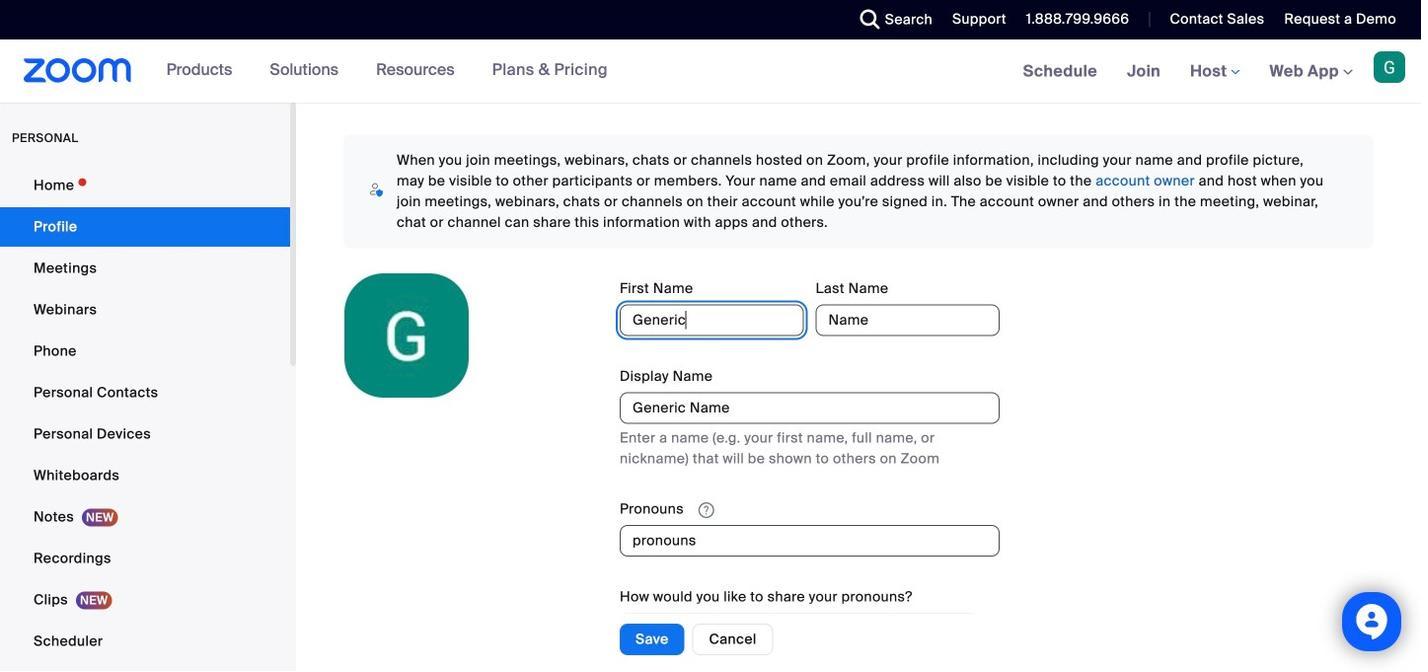 Task type: describe. For each thing, give the bounding box(es) containing it.
personal menu menu
[[0, 166, 290, 671]]

First Name text field
[[620, 305, 804, 336]]

user photo image
[[345, 274, 469, 398]]

learn more about pronouns image
[[693, 502, 721, 519]]

meetings navigation
[[1009, 39, 1422, 104]]

product information navigation
[[152, 39, 623, 103]]



Task type: locate. For each thing, give the bounding box(es) containing it.
None text field
[[620, 392, 1000, 424]]

Pronouns text field
[[620, 526, 1000, 557]]

banner
[[0, 39, 1422, 104]]

zoom logo image
[[24, 58, 132, 83]]

Last Name text field
[[816, 305, 1000, 336]]

profile picture image
[[1375, 51, 1406, 83]]



Task type: vqa. For each thing, say whether or not it's contained in the screenshot.
"Zoom Logo"
yes



